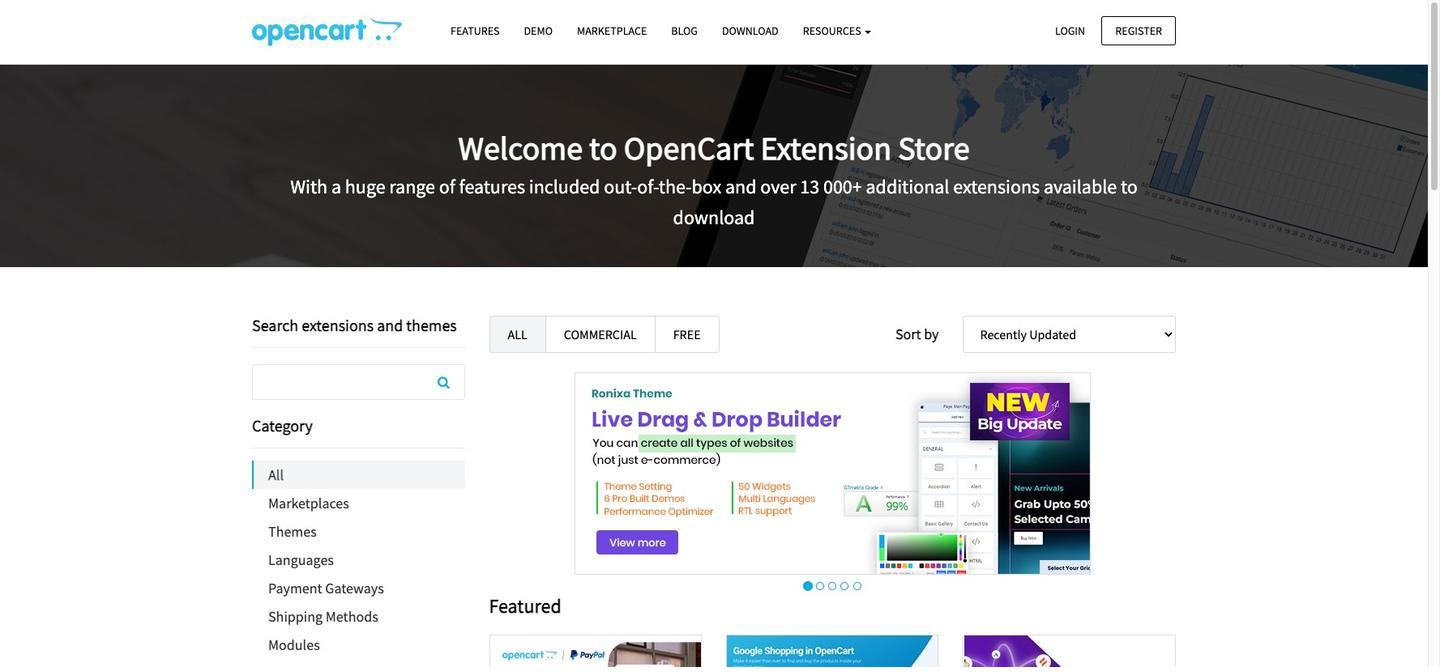 Task type: locate. For each thing, give the bounding box(es) containing it.
all link
[[489, 316, 546, 353], [254, 461, 465, 490]]

download
[[673, 205, 755, 230]]

resources
[[803, 24, 863, 38]]

search
[[252, 315, 298, 336]]

register link
[[1102, 16, 1176, 45]]

search extensions and themes
[[252, 315, 457, 336]]

to
[[589, 128, 617, 168], [1121, 174, 1138, 199]]

0 vertical spatial all
[[508, 327, 527, 343]]

huge
[[345, 174, 385, 199]]

all for marketplaces
[[268, 466, 284, 485]]

1 vertical spatial all
[[268, 466, 284, 485]]

1 vertical spatial and
[[377, 315, 403, 336]]

all for commercial
[[508, 327, 527, 343]]

1 vertical spatial extensions
[[302, 315, 374, 336]]

0 vertical spatial all link
[[489, 316, 546, 353]]

and left themes
[[377, 315, 403, 336]]

0 horizontal spatial and
[[377, 315, 403, 336]]

0 vertical spatial to
[[589, 128, 617, 168]]

all link for marketplaces
[[254, 461, 465, 490]]

resources link
[[791, 17, 884, 45]]

to up out-
[[589, 128, 617, 168]]

of-
[[637, 174, 659, 199]]

store
[[898, 128, 970, 168]]

themes
[[406, 315, 457, 336]]

category
[[252, 416, 313, 436]]

extensions right search
[[302, 315, 374, 336]]

register
[[1115, 23, 1162, 38]]

available
[[1044, 174, 1117, 199]]

sort by
[[895, 325, 939, 344]]

and right the box
[[725, 174, 757, 199]]

login
[[1055, 23, 1085, 38]]

to right "available"
[[1121, 174, 1138, 199]]

flowytracking - gtm ga4 ads conversion pixel fac.. image
[[964, 636, 1175, 668]]

1 vertical spatial all link
[[254, 461, 465, 490]]

all link for commercial
[[489, 316, 546, 353]]

download
[[722, 24, 779, 38]]

featured
[[489, 594, 561, 619]]

download link
[[710, 17, 791, 45]]

box
[[692, 174, 721, 199]]

0 vertical spatial and
[[725, 174, 757, 199]]

None text field
[[253, 366, 464, 400]]

1 horizontal spatial all link
[[489, 316, 546, 353]]

0 vertical spatial extensions
[[953, 174, 1040, 199]]

1 horizontal spatial to
[[1121, 174, 1138, 199]]

with
[[290, 174, 327, 199]]

0 horizontal spatial all link
[[254, 461, 465, 490]]

all
[[508, 327, 527, 343], [268, 466, 284, 485]]

modules
[[268, 636, 320, 655]]

0 horizontal spatial all
[[268, 466, 284, 485]]

0 horizontal spatial extensions
[[302, 315, 374, 336]]

extensions down store
[[953, 174, 1040, 199]]

1 vertical spatial to
[[1121, 174, 1138, 199]]

google shopping for opencart image
[[727, 636, 938, 668]]

over
[[760, 174, 796, 199]]

languages
[[268, 551, 334, 570]]

opencart
[[624, 128, 754, 168]]

range
[[389, 174, 435, 199]]

1 horizontal spatial extensions
[[953, 174, 1040, 199]]

out-
[[604, 174, 637, 199]]

blog
[[671, 24, 698, 38]]

themes link
[[252, 518, 465, 546]]

methods
[[326, 608, 378, 626]]

extension
[[761, 128, 892, 168]]

000+
[[823, 174, 862, 199]]

extensions
[[953, 174, 1040, 199], [302, 315, 374, 336]]

search image
[[438, 376, 450, 389]]

the-
[[659, 174, 692, 199]]

of
[[439, 174, 455, 199]]

shipping methods link
[[252, 603, 465, 631]]

1 horizontal spatial and
[[725, 174, 757, 199]]

by
[[924, 325, 939, 344]]

gateways
[[325, 579, 384, 598]]

1 horizontal spatial all
[[508, 327, 527, 343]]

and
[[725, 174, 757, 199], [377, 315, 403, 336]]

login link
[[1041, 16, 1099, 45]]

free link
[[655, 316, 719, 353]]

opencart extensions image
[[252, 17, 402, 46]]



Task type: describe. For each thing, give the bounding box(es) containing it.
shipping methods
[[268, 608, 378, 626]]

shipping
[[268, 608, 323, 626]]

welcome to opencart extension store with a huge range of features included out-of-the-box and over 13 000+ additional extensions available to download
[[290, 128, 1138, 230]]

marketplace link
[[565, 17, 659, 45]]

commercial link
[[545, 316, 655, 353]]

demo link
[[512, 17, 565, 45]]

modules link
[[252, 631, 465, 660]]

features link
[[438, 17, 512, 45]]

additional
[[866, 174, 949, 199]]

13
[[800, 174, 819, 199]]

0 horizontal spatial to
[[589, 128, 617, 168]]

marketplace
[[577, 24, 647, 38]]

themes
[[268, 523, 317, 541]]

marketplaces link
[[252, 490, 465, 518]]

payment gateways
[[268, 579, 384, 598]]

welcome
[[458, 128, 583, 168]]

paypal checkout integration image
[[490, 636, 701, 668]]

features
[[451, 24, 500, 38]]

payment gateways link
[[252, 575, 465, 603]]

blog link
[[659, 17, 710, 45]]

features
[[459, 174, 525, 199]]

a
[[331, 174, 341, 199]]

payment
[[268, 579, 322, 598]]

sort
[[895, 325, 921, 344]]

extensions inside welcome to opencart extension store with a huge range of features included out-of-the-box and over 13 000+ additional extensions available to download
[[953, 174, 1040, 199]]

languages link
[[252, 546, 465, 575]]

marketplaces
[[268, 494, 349, 513]]

and inside welcome to opencart extension store with a huge range of features included out-of-the-box and over 13 000+ additional extensions available to download
[[725, 174, 757, 199]]

free
[[673, 327, 701, 343]]

included
[[529, 174, 600, 199]]

commercial
[[564, 327, 637, 343]]

ronixa opencart theme builder image
[[574, 373, 1091, 575]]

demo
[[524, 24, 553, 38]]



Task type: vqa. For each thing, say whether or not it's contained in the screenshot.
the by
yes



